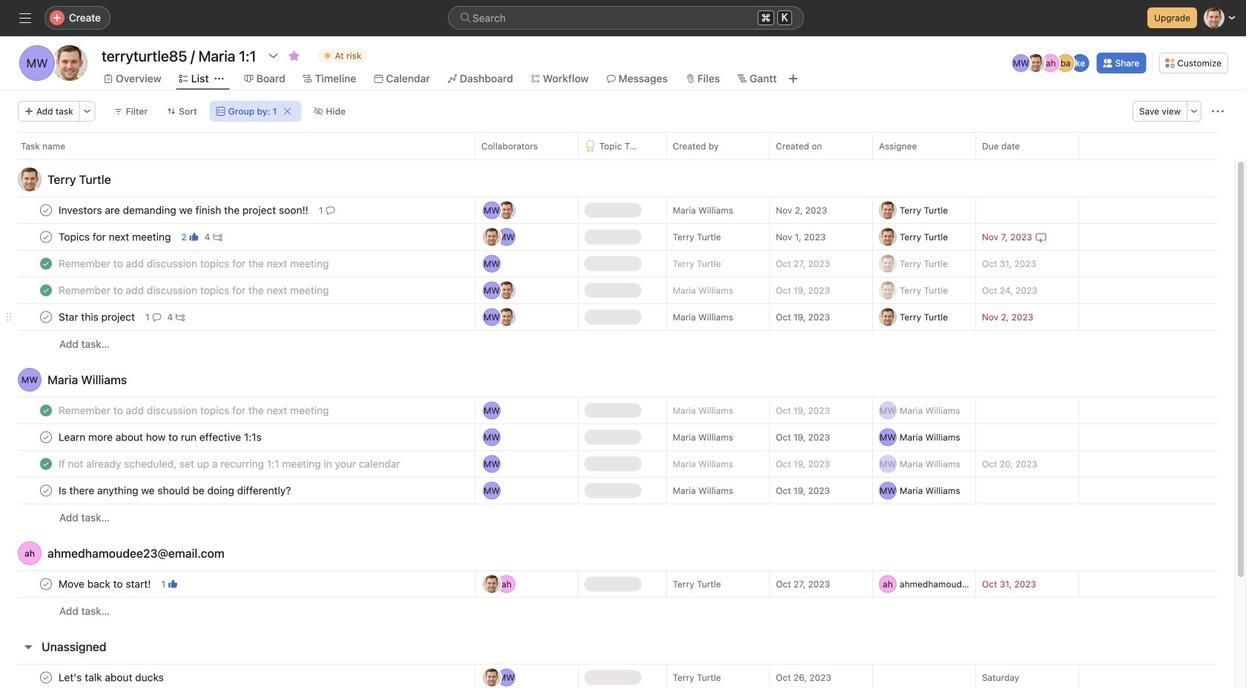 Task type: vqa. For each thing, say whether or not it's contained in the screenshot.
2nd Mark complete option from the bottom
yes



Task type: describe. For each thing, give the bounding box(es) containing it.
2 completed checkbox from the top
[[37, 282, 55, 299]]

1 comment image for investors are demanding we finish the project soon!! cell
[[326, 206, 335, 215]]

header ahmedhamoudee23@email.com tree grid
[[0, 570, 1236, 625]]

task name text field for completed image
[[56, 403, 334, 418]]

star this project cell
[[0, 304, 475, 331]]

expand sidebar image
[[19, 12, 31, 24]]

task name text field for mark complete checkbox in the investors are demanding we finish the project soon!! cell
[[56, 203, 313, 218]]

task name text field for 2nd completed checkbox
[[56, 283, 334, 298]]

more options image
[[1190, 107, 1199, 116]]

mark complete image for star this project 'cell'
[[37, 308, 55, 326]]

mark complete image for let's talk about ducks cell
[[37, 669, 55, 687]]

completed image for header terry turtle tree grid
[[37, 255, 55, 273]]

mark complete checkbox for let's talk about ducks cell
[[37, 669, 55, 687]]

2 completed image from the top
[[37, 282, 55, 299]]

mark complete image for is there anything we should be doing differently? cell
[[37, 482, 55, 500]]

task name text field for mark complete checkbox in learn more about how to run effective 1:1s cell
[[56, 430, 266, 445]]

1 remember to add discussion topics for the next meeting cell from the top
[[0, 250, 475, 278]]

3 remember to add discussion topics for the next meeting cell from the top
[[0, 397, 475, 424]]

task name text field for mark complete icon in is there anything we should be doing differently? cell
[[56, 483, 296, 498]]

learn more about how to run effective 1:1s cell
[[0, 424, 475, 451]]

task name text field inside topics for next meeting cell
[[56, 230, 175, 245]]

let's talk about ducks cell
[[0, 664, 475, 689]]

task name text field for mark complete option
[[56, 577, 155, 592]]

mark complete image for mark complete option
[[37, 576, 55, 593]]

tab actions image
[[215, 74, 224, 83]]

Search tasks, projects, and more text field
[[448, 6, 804, 30]]

mark complete checkbox for investors are demanding we finish the project soon!! cell
[[37, 201, 55, 219]]

task name text field for completed option
[[56, 457, 405, 472]]

show options image
[[268, 50, 279, 62]]

is there anything we should be doing differently? cell
[[0, 477, 475, 505]]

Completed checkbox
[[37, 455, 55, 473]]

4 subtasks image inside star this project 'cell'
[[176, 313, 185, 322]]

3 completed checkbox from the top
[[37, 402, 55, 420]]

collapse task list for this group image
[[22, 641, 34, 653]]

remove from starred image
[[288, 50, 300, 62]]

Mark complete checkbox
[[37, 576, 55, 593]]



Task type: locate. For each thing, give the bounding box(es) containing it.
mark complete image for learn more about how to run effective 1:1s cell
[[37, 429, 55, 446]]

task name text field inside remember to add discussion topics for the next meeting cell
[[56, 283, 334, 298]]

header terry turtle tree grid
[[0, 196, 1236, 358]]

investors are demanding we finish the project soon!! cell
[[0, 197, 475, 224]]

mark complete image
[[37, 201, 55, 219], [37, 228, 55, 246], [37, 576, 55, 593]]

mark complete checkbox for learn more about how to run effective 1:1s cell
[[37, 429, 55, 446]]

mark complete image for mark complete checkbox within topics for next meeting cell
[[37, 228, 55, 246]]

0 vertical spatial 1 comment image
[[326, 206, 335, 215]]

1 like. you liked this task image
[[169, 580, 177, 589]]

mark complete image inside topics for next meeting cell
[[37, 228, 55, 246]]

2 vertical spatial mark complete image
[[37, 576, 55, 593]]

mark complete checkbox for topics for next meeting cell
[[37, 228, 55, 246]]

if not already scheduled, set up a recurring 1:1 meeting in your calendar cell
[[0, 450, 475, 478]]

1 comment image inside star this project 'cell'
[[153, 313, 161, 322]]

row
[[0, 132, 1247, 160], [18, 159, 1218, 160], [0, 196, 1236, 225], [0, 222, 1236, 252], [0, 249, 1236, 279], [0, 276, 1236, 305], [0, 302, 1236, 332], [0, 330, 1236, 358], [0, 396, 1236, 426], [0, 423, 1236, 452], [0, 449, 1236, 479], [0, 476, 1236, 506], [0, 504, 1236, 531], [0, 570, 1236, 599], [0, 597, 1236, 625], [0, 663, 1236, 689]]

0 horizontal spatial 4 subtasks image
[[176, 313, 185, 322]]

2 vertical spatial completed image
[[37, 455, 55, 473]]

4 mark complete checkbox from the top
[[37, 429, 55, 446]]

mark complete image inside move back to start! cell
[[37, 576, 55, 593]]

2 mark complete image from the top
[[37, 429, 55, 446]]

1 vertical spatial 1 comment image
[[153, 313, 161, 322]]

mark complete checkbox for is there anything we should be doing differently? cell
[[37, 482, 55, 500]]

5 task name text field from the top
[[56, 457, 405, 472]]

0 horizontal spatial 1 comment image
[[153, 313, 161, 322]]

3 mark complete checkbox from the top
[[37, 308, 55, 326]]

mark complete checkbox inside topics for next meeting cell
[[37, 228, 55, 246]]

1 completed image from the top
[[37, 255, 55, 273]]

0 horizontal spatial more actions image
[[83, 107, 92, 116]]

4 task name text field from the top
[[56, 483, 296, 498]]

move back to start! cell
[[0, 571, 475, 598]]

task name text field for mark complete icon in the let's talk about ducks cell
[[56, 670, 168, 685]]

None text field
[[98, 42, 260, 69]]

mark complete checkbox inside let's talk about ducks cell
[[37, 669, 55, 687]]

2 remember to add discussion topics for the next meeting cell from the top
[[0, 277, 475, 304]]

task name text field inside the if not already scheduled, set up a recurring 1:1 meeting in your calendar "cell"
[[56, 457, 405, 472]]

more actions image
[[1213, 105, 1224, 117], [83, 107, 92, 116]]

1 horizontal spatial 4 subtasks image
[[213, 233, 222, 242]]

3 task name text field from the top
[[56, 403, 334, 418]]

2 mark complete image from the top
[[37, 228, 55, 246]]

0 vertical spatial completed checkbox
[[37, 255, 55, 273]]

remember to add discussion topics for the next meeting cell up the if not already scheduled, set up a recurring 1:1 meeting in your calendar "cell"
[[0, 397, 475, 424]]

1 comment image
[[326, 206, 335, 215], [153, 313, 161, 322]]

task name text field inside star this project 'cell'
[[56, 310, 139, 325]]

2 mark complete checkbox from the top
[[37, 228, 55, 246]]

0 vertical spatial mark complete image
[[37, 201, 55, 219]]

4 task name text field from the top
[[56, 430, 266, 445]]

1 mark complete image from the top
[[37, 308, 55, 326]]

header maria williams tree grid
[[0, 396, 1236, 531]]

mark complete checkbox inside is there anything we should be doing differently? cell
[[37, 482, 55, 500]]

Task name text field
[[56, 203, 313, 218], [56, 283, 334, 298], [56, 310, 139, 325], [56, 430, 266, 445], [56, 457, 405, 472], [56, 577, 155, 592]]

mark complete image inside learn more about how to run effective 1:1s cell
[[37, 429, 55, 446]]

task name text field for mark complete checkbox in star this project 'cell'
[[56, 310, 139, 325]]

mark complete image
[[37, 308, 55, 326], [37, 429, 55, 446], [37, 482, 55, 500], [37, 669, 55, 687]]

task name text field inside move back to start! cell
[[56, 577, 155, 592]]

task name text field inside learn more about how to run effective 1:1s cell
[[56, 430, 266, 445]]

remember to add discussion topics for the next meeting cell down topics for next meeting cell
[[0, 277, 475, 304]]

1 vertical spatial mark complete image
[[37, 228, 55, 246]]

task name text field inside is there anything we should be doing differently? cell
[[56, 483, 296, 498]]

Task name text field
[[56, 230, 175, 245], [56, 256, 334, 271], [56, 403, 334, 418], [56, 483, 296, 498], [56, 670, 168, 685]]

1 comment image for star this project 'cell'
[[153, 313, 161, 322]]

1 vertical spatial completed checkbox
[[37, 282, 55, 299]]

1 task name text field from the top
[[56, 230, 175, 245]]

topics for next meeting cell
[[0, 223, 475, 251]]

4 subtasks image
[[213, 233, 222, 242], [176, 313, 185, 322]]

2 likes. you liked this task image
[[190, 233, 199, 242]]

3 mark complete image from the top
[[37, 482, 55, 500]]

task name text field inside investors are demanding we finish the project soon!! cell
[[56, 203, 313, 218]]

3 completed image from the top
[[37, 455, 55, 473]]

5 task name text field from the top
[[56, 670, 168, 685]]

None field
[[448, 6, 804, 30]]

3 task name text field from the top
[[56, 310, 139, 325]]

completed image
[[37, 402, 55, 420]]

Mark complete checkbox
[[37, 201, 55, 219], [37, 228, 55, 246], [37, 308, 55, 326], [37, 429, 55, 446], [37, 482, 55, 500], [37, 669, 55, 687]]

task name text field inside let's talk about ducks cell
[[56, 670, 168, 685]]

1 vertical spatial completed image
[[37, 282, 55, 299]]

4 subtasks image inside topics for next meeting cell
[[213, 233, 222, 242]]

completed image
[[37, 255, 55, 273], [37, 282, 55, 299], [37, 455, 55, 473]]

mark complete checkbox inside learn more about how to run effective 1:1s cell
[[37, 429, 55, 446]]

mark complete checkbox inside star this project 'cell'
[[37, 308, 55, 326]]

Completed checkbox
[[37, 255, 55, 273], [37, 282, 55, 299], [37, 402, 55, 420]]

1 mark complete image from the top
[[37, 201, 55, 219]]

mark complete image inside is there anything we should be doing differently? cell
[[37, 482, 55, 500]]

0 vertical spatial completed image
[[37, 255, 55, 273]]

1 mark complete checkbox from the top
[[37, 201, 55, 219]]

2 vertical spatial completed checkbox
[[37, 402, 55, 420]]

completed image for header maria williams tree grid
[[37, 455, 55, 473]]

1 vertical spatial 4 subtasks image
[[176, 313, 185, 322]]

mark complete image for mark complete checkbox in the investors are demanding we finish the project soon!! cell
[[37, 201, 55, 219]]

6 task name text field from the top
[[56, 577, 155, 592]]

remember to add discussion topics for the next meeting cell
[[0, 250, 475, 278], [0, 277, 475, 304], [0, 397, 475, 424]]

1 task name text field from the top
[[56, 203, 313, 218]]

6 mark complete checkbox from the top
[[37, 669, 55, 687]]

clear image
[[283, 107, 292, 116]]

task name text field for completed icon for header terry turtle tree grid
[[56, 256, 334, 271]]

3 mark complete image from the top
[[37, 576, 55, 593]]

5 mark complete checkbox from the top
[[37, 482, 55, 500]]

mark complete image inside let's talk about ducks cell
[[37, 669, 55, 687]]

remember to add discussion topics for the next meeting cell down 2 likes. you liked this task image
[[0, 250, 475, 278]]

0 vertical spatial 4 subtasks image
[[213, 233, 222, 242]]

1 comment image inside investors are demanding we finish the project soon!! cell
[[326, 206, 335, 215]]

completed image inside the if not already scheduled, set up a recurring 1:1 meeting in your calendar "cell"
[[37, 455, 55, 473]]

mark complete checkbox inside investors are demanding we finish the project soon!! cell
[[37, 201, 55, 219]]

1 horizontal spatial more actions image
[[1213, 105, 1224, 117]]

2 task name text field from the top
[[56, 256, 334, 271]]

1 completed checkbox from the top
[[37, 255, 55, 273]]

4 mark complete image from the top
[[37, 669, 55, 687]]

2 task name text field from the top
[[56, 283, 334, 298]]

add tab image
[[788, 73, 800, 85]]

1 horizontal spatial 1 comment image
[[326, 206, 335, 215]]

mark complete checkbox for star this project 'cell'
[[37, 308, 55, 326]]



